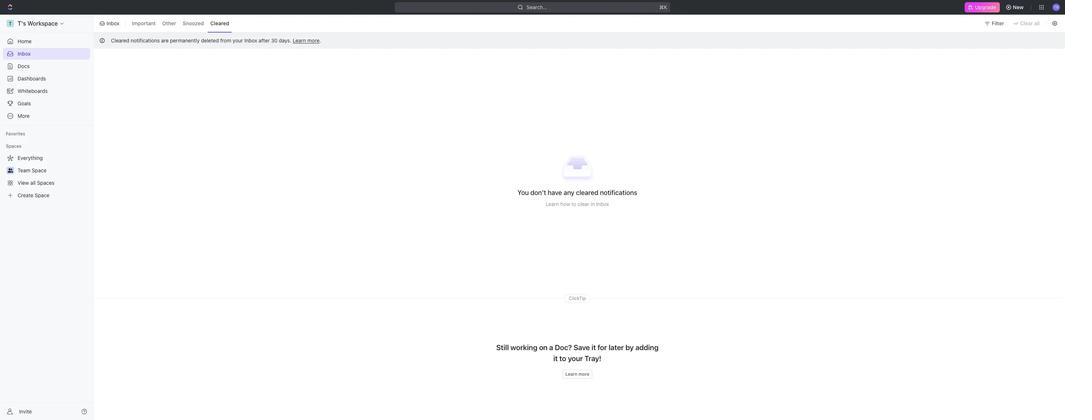 Task type: locate. For each thing, give the bounding box(es) containing it.
to down doc?
[[560, 355, 567, 363]]

important
[[132, 20, 156, 26]]

learn down still working on a doc? save it for later by adding it to your tray!
[[566, 372, 578, 377]]

for
[[598, 344, 608, 352]]

cleared inside cleared button
[[211, 20, 229, 26]]

filter
[[993, 20, 1005, 26]]

you don't have any cleared notifications
[[518, 189, 638, 197]]

search...
[[527, 4, 548, 10]]

other button
[[160, 18, 179, 29]]

permanently
[[170, 37, 200, 44]]

0 horizontal spatial learn
[[293, 37, 306, 44]]

0 horizontal spatial your
[[233, 37, 243, 44]]

space down view all spaces link
[[35, 192, 49, 199]]

0 vertical spatial learn
[[293, 37, 306, 44]]

1 vertical spatial to
[[560, 355, 567, 363]]

learn for learn how to clear in inbox
[[546, 201, 560, 208]]

1 vertical spatial learn
[[546, 201, 560, 208]]

clear
[[1021, 20, 1034, 26]]

adding
[[636, 344, 659, 352]]

doc?
[[555, 344, 572, 352]]

space up view all spaces at the left top
[[32, 168, 47, 174]]

30
[[271, 37, 278, 44]]

all right view
[[30, 180, 36, 186]]

cleared notifications are permanently deleted from your inbox after 30 days. learn more .
[[111, 37, 321, 44]]

all inside button
[[1035, 20, 1041, 26]]

view
[[18, 180, 29, 186]]

spaces down favorites button
[[6, 144, 21, 149]]

⌘k
[[660, 4, 668, 10]]

0 vertical spatial spaces
[[6, 144, 21, 149]]

learn how to clear in inbox
[[546, 201, 610, 208]]

learn more link
[[293, 37, 320, 44], [563, 371, 593, 379]]

favorites button
[[3, 130, 28, 139]]

clear
[[578, 201, 590, 208]]

inbox down home
[[18, 51, 31, 57]]

cleared for cleared notifications are permanently deleted from your inbox after 30 days. learn more .
[[111, 37, 129, 44]]

0 vertical spatial your
[[233, 37, 243, 44]]

0 horizontal spatial more
[[308, 37, 320, 44]]

1 vertical spatial space
[[35, 192, 49, 199]]

to right how
[[572, 201, 577, 208]]

all right clear
[[1035, 20, 1041, 26]]

0 vertical spatial cleared
[[211, 20, 229, 26]]

after
[[259, 37, 270, 44]]

1 horizontal spatial all
[[1035, 20, 1041, 26]]

0 vertical spatial to
[[572, 201, 577, 208]]

0 horizontal spatial all
[[30, 180, 36, 186]]

your right from
[[233, 37, 243, 44]]

0 horizontal spatial cleared
[[111, 37, 129, 44]]

your
[[233, 37, 243, 44], [568, 355, 583, 363]]

inbox right in
[[597, 201, 610, 208]]

create space
[[18, 192, 49, 199]]

0 horizontal spatial to
[[560, 355, 567, 363]]

all for clear
[[1035, 20, 1041, 26]]

1 vertical spatial learn more link
[[563, 371, 593, 379]]

by
[[626, 344, 634, 352]]

learn down have at right top
[[546, 201, 560, 208]]

1 vertical spatial your
[[568, 355, 583, 363]]

all
[[1035, 20, 1041, 26], [30, 180, 36, 186]]

your down save
[[568, 355, 583, 363]]

0 vertical spatial notifications
[[131, 37, 160, 44]]

home
[[18, 38, 32, 44]]

0 vertical spatial it
[[592, 344, 596, 352]]

1 vertical spatial spaces
[[37, 180, 54, 186]]

1 horizontal spatial more
[[579, 372, 590, 377]]

snoozed
[[183, 20, 204, 26]]

learn
[[293, 37, 306, 44], [546, 201, 560, 208], [566, 372, 578, 377]]

0 horizontal spatial it
[[554, 355, 558, 363]]

it
[[592, 344, 596, 352], [554, 355, 558, 363]]

learn right "days."
[[293, 37, 306, 44]]

1 horizontal spatial your
[[568, 355, 583, 363]]

learn more
[[566, 372, 590, 377]]

0 vertical spatial space
[[32, 168, 47, 174]]

spaces inside "tree"
[[37, 180, 54, 186]]

more down tray!
[[579, 372, 590, 377]]

1 vertical spatial it
[[554, 355, 558, 363]]

cleared
[[211, 20, 229, 26], [111, 37, 129, 44]]

tray!
[[585, 355, 602, 363]]

1 vertical spatial more
[[579, 372, 590, 377]]

1 horizontal spatial notifications
[[601, 189, 638, 197]]

dashboards
[[18, 76, 46, 82]]

filter button
[[982, 18, 1009, 29]]

0 vertical spatial learn more link
[[293, 37, 320, 44]]

it left for
[[592, 344, 596, 352]]

inbox
[[107, 20, 120, 26], [245, 37, 257, 44], [18, 51, 31, 57], [597, 201, 610, 208]]

days.
[[279, 37, 292, 44]]

in
[[591, 201, 595, 208]]

1 horizontal spatial cleared
[[211, 20, 229, 26]]

all for view
[[30, 180, 36, 186]]

0 horizontal spatial learn more link
[[293, 37, 320, 44]]

important button
[[129, 18, 158, 29]]

notifications down important button
[[131, 37, 160, 44]]

1 horizontal spatial spaces
[[37, 180, 54, 186]]

it down doc?
[[554, 355, 558, 363]]

more button
[[3, 110, 90, 122]]

to
[[572, 201, 577, 208], [560, 355, 567, 363]]

more
[[308, 37, 320, 44], [579, 372, 590, 377]]

upgrade link
[[966, 2, 1001, 12]]

tree containing everything
[[3, 152, 90, 202]]

new button
[[1004, 1, 1029, 13]]

to inside still working on a doc? save it for later by adding it to your tray!
[[560, 355, 567, 363]]

1 horizontal spatial it
[[592, 344, 596, 352]]

dashboards link
[[3, 73, 90, 85]]

tree
[[3, 152, 90, 202]]

docs link
[[3, 60, 90, 72]]

t
[[9, 21, 12, 26]]

spaces
[[6, 144, 21, 149], [37, 180, 54, 186]]

all inside "tree"
[[30, 180, 36, 186]]

inbox left important
[[107, 20, 120, 26]]

tree inside sidebar "navigation"
[[3, 152, 90, 202]]

tab list
[[128, 13, 233, 34]]

2 vertical spatial learn
[[566, 372, 578, 377]]

spaces up create space link
[[37, 180, 54, 186]]

more right "days."
[[308, 37, 320, 44]]

0 vertical spatial all
[[1035, 20, 1041, 26]]

1 vertical spatial cleared
[[111, 37, 129, 44]]

team space link
[[18, 165, 89, 177]]

0 vertical spatial more
[[308, 37, 320, 44]]

inbox inside inbox link
[[18, 51, 31, 57]]

learn more link down still working on a doc? save it for later by adding it to your tray!
[[563, 371, 593, 379]]

1 horizontal spatial learn more link
[[563, 371, 593, 379]]

upgrade
[[976, 4, 997, 10]]

workspace
[[28, 20, 58, 27]]

learn more link right "days."
[[293, 37, 320, 44]]

notifications right cleared
[[601, 189, 638, 197]]

t's workspace
[[18, 20, 58, 27]]

are
[[161, 37, 169, 44]]

view all spaces
[[18, 180, 54, 186]]

1 vertical spatial all
[[30, 180, 36, 186]]

space
[[32, 168, 47, 174], [35, 192, 49, 199]]

2 horizontal spatial learn
[[566, 372, 578, 377]]

0 horizontal spatial notifications
[[131, 37, 160, 44]]

notifications
[[131, 37, 160, 44], [601, 189, 638, 197]]

cleared for cleared
[[211, 20, 229, 26]]

1 horizontal spatial learn
[[546, 201, 560, 208]]

view all spaces link
[[3, 177, 89, 189]]

everything link
[[3, 152, 89, 164]]



Task type: describe. For each thing, give the bounding box(es) containing it.
inbox link
[[3, 48, 90, 60]]

1 horizontal spatial to
[[572, 201, 577, 208]]

cleared
[[577, 189, 599, 197]]

sidebar navigation
[[0, 15, 95, 421]]

from
[[220, 37, 231, 44]]

t's
[[18, 20, 26, 27]]

your inside still working on a doc? save it for later by adding it to your tray!
[[568, 355, 583, 363]]

have
[[548, 189, 563, 197]]

t's workspace, , element
[[7, 20, 14, 27]]

docs
[[18, 63, 30, 69]]

still working on a doc? save it for later by adding it to your tray!
[[497, 344, 659, 363]]

deleted
[[201, 37, 219, 44]]

on
[[540, 344, 548, 352]]

learn how to clear in inbox link
[[546, 201, 610, 208]]

.
[[320, 37, 321, 44]]

tab list containing important
[[128, 13, 233, 34]]

learn for learn more
[[566, 372, 578, 377]]

still
[[497, 344, 509, 352]]

a
[[550, 344, 554, 352]]

space for create space
[[35, 192, 49, 199]]

team space
[[18, 168, 47, 174]]

tb button
[[1051, 1, 1063, 13]]

cleared button
[[208, 18, 232, 29]]

snoozed button
[[180, 18, 207, 29]]

team
[[18, 168, 30, 174]]

whiteboards link
[[3, 85, 90, 97]]

clear all button
[[1011, 18, 1045, 29]]

everything
[[18, 155, 43, 161]]

whiteboards
[[18, 88, 48, 94]]

clicktip
[[569, 296, 586, 302]]

favorites
[[6, 131, 25, 137]]

later
[[609, 344, 624, 352]]

new
[[1014, 4, 1025, 10]]

you
[[518, 189, 529, 197]]

user group image
[[8, 169, 13, 173]]

0 horizontal spatial spaces
[[6, 144, 21, 149]]

space for team space
[[32, 168, 47, 174]]

goals link
[[3, 98, 90, 110]]

other
[[162, 20, 176, 26]]

invite
[[19, 409, 32, 415]]

working
[[511, 344, 538, 352]]

how
[[561, 201, 571, 208]]

create space link
[[3, 190, 89, 202]]

inbox left after
[[245, 37, 257, 44]]

more
[[18, 113, 30, 119]]

any
[[564, 189, 575, 197]]

goals
[[18, 100, 31, 107]]

don't
[[531, 189, 547, 197]]

1 vertical spatial notifications
[[601, 189, 638, 197]]

create
[[18, 192, 33, 199]]

clear all
[[1021, 20, 1041, 26]]

tb
[[1055, 5, 1060, 9]]

home link
[[3, 36, 90, 47]]

save
[[574, 344, 590, 352]]



Task type: vqa. For each thing, say whether or not it's contained in the screenshot.
Share
no



